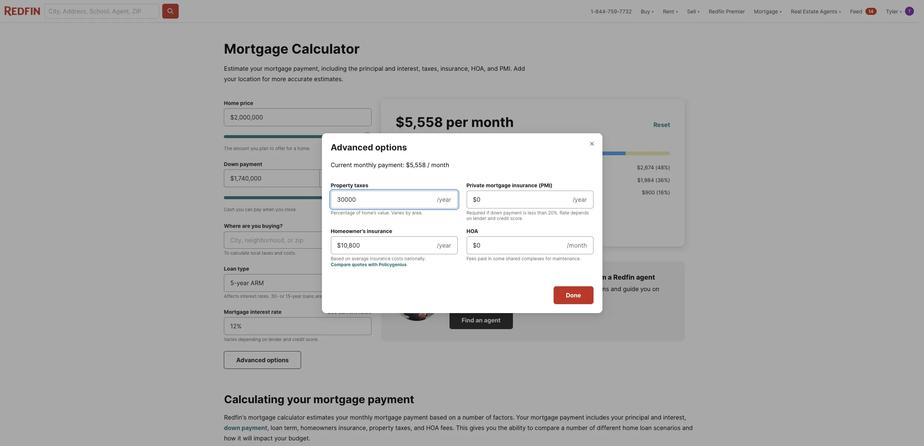 Task type: vqa. For each thing, say whether or not it's contained in the screenshot.
the tour at right top
no



Task type: describe. For each thing, give the bounding box(es) containing it.
1 horizontal spatial agent
[[636, 274, 655, 281]]

payment:
[[378, 161, 404, 169]]

the inside ", loan term, homeowners insurance, property taxes, and hoa fees. this gives you the ability to compare a number of different home loan scenarios and how it will impact your budget."
[[498, 425, 507, 432]]

including
[[321, 65, 347, 72]]

rate
[[560, 210, 569, 216]]

interest
[[438, 165, 457, 171]]

estimate
[[224, 65, 249, 72]]

ability
[[509, 425, 526, 432]]

0 horizontal spatial taxes
[[262, 251, 273, 256]]

percentage
[[331, 210, 355, 216]]

location
[[238, 75, 261, 83]]

advanced inside dialog
[[331, 142, 373, 153]]

on inside our experienced local agents can answer your questions and guide you on strategies to afford the home you want.
[[652, 286, 659, 293]]

you left plan
[[251, 146, 258, 151]]

lender inside "required if down payment is less than 20%. rate depends on lender and credit score."
[[473, 216, 486, 221]]

principal and interest
[[405, 165, 457, 171]]

advanced options inside advanced options popup button
[[236, 357, 289, 364]]

the amount you plan to offer for a home.
[[224, 146, 310, 151]]

your inside ", loan term, homeowners insurance, property taxes, and hoa fees. this gives you the ability to compare a number of different home loan scenarios and how it will impact your budget."
[[274, 435, 287, 443]]

score. inside "required if down payment is less than 20%. rate depends on lender and credit score."
[[510, 216, 523, 221]]

different
[[597, 425, 621, 432]]

1 loan from the left
[[271, 425, 282, 432]]

payment down 'amount'
[[240, 161, 262, 168]]

1 vertical spatial are
[[315, 294, 322, 300]]

(48%)
[[656, 165, 670, 171]]

where are you buying?
[[224, 223, 283, 229]]

Down Payment Slider range field
[[224, 194, 372, 203]]

calculate
[[230, 251, 249, 256]]

of inside advanced options dialog
[[356, 210, 361, 216]]

home inside ", loan term, homeowners insurance, property taxes, and hoa fees. this gives you the ability to compare a number of different home loan scenarios and how it will impact your budget."
[[623, 425, 638, 432]]

mortgage for mortgage calculator
[[224, 41, 288, 57]]

hoa inside ", loan term, homeowners insurance, property taxes, and hoa fees. this gives you the ability to compare a number of different home loan scenarios and how it will impact your budget."
[[426, 425, 439, 432]]

if
[[487, 210, 489, 216]]

factors.
[[493, 415, 515, 422]]

,
[[267, 425, 269, 432]]

see current rates
[[327, 309, 372, 316]]

varies depending on lender and credit score.
[[224, 337, 319, 343]]

and inside "required if down payment is less than 20%. rate depends on lender and credit score."
[[488, 216, 496, 221]]

your down estimate
[[224, 75, 237, 83]]

for for fees
[[546, 256, 551, 262]]

answer
[[545, 286, 566, 293]]

1 vertical spatial score.
[[306, 337, 319, 343]]

759-
[[608, 8, 619, 14]]

a right the buy
[[502, 274, 506, 281]]

homeowner's
[[331, 228, 366, 234]]

done
[[566, 292, 581, 299]]

paid
[[478, 256, 487, 262]]

advanced options element
[[331, 133, 416, 153]]

0 vertical spatial year
[[237, 280, 249, 287]]

calculating your mortgage payment
[[224, 394, 414, 407]]

$1,984 (36%)
[[637, 177, 670, 183]]

required
[[467, 210, 485, 216]]

hoa inside advanced options dialog
[[467, 228, 478, 234]]

advanced options dialog
[[322, 133, 602, 314]]

mortgage up ,
[[248, 415, 276, 422]]

20%.
[[548, 210, 558, 216]]

mortgage for mortgage interest rate
[[224, 309, 249, 316]]

0 horizontal spatial credit
[[292, 337, 305, 343]]

home inside our experienced local agents can answer your questions and guide you on strategies to afford the home you want.
[[516, 295, 532, 302]]

a inside ", loan term, homeowners insurance, property taxes, and hoa fees. this gives you the ability to compare a number of different home loan scenarios and how it will impact your budget."
[[561, 425, 565, 432]]

mortgage up 'property'
[[374, 415, 402, 422]]

rates
[[358, 309, 372, 316]]

0 vertical spatial are
[[242, 223, 250, 229]]

the inside our experienced local agents can answer your questions and guide you on strategies to afford the home you want.
[[505, 295, 514, 302]]

home.
[[297, 146, 310, 151]]

0 vertical spatial insurance
[[512, 182, 537, 189]]

questions
[[582, 286, 609, 293]]

for inside estimate your mortgage payment, including the principal and interest, taxes, insurance, hoa, and pmi. add your location for more accurate estimates.
[[262, 75, 270, 83]]

$5,558 inside advanced options dialog
[[406, 161, 426, 169]]

expert
[[544, 274, 566, 281]]

how
[[224, 435, 236, 443]]

fees paid in some shared complexes for maintenance.
[[467, 256, 581, 262]]

1 horizontal spatial year
[[292, 294, 302, 300]]

15-
[[286, 294, 292, 300]]

City, Address, School, Agent, ZIP search field
[[44, 4, 159, 19]]

monthly inside advanced options dialog
[[354, 161, 376, 169]]

insurance inside based on average insurance costs nationally. compare quotes with policygenius
[[370, 256, 390, 262]]

(pmi)
[[539, 182, 553, 189]]

scenarios
[[654, 425, 681, 432]]

homeowners'
[[405, 190, 438, 196]]

you left want.
[[534, 295, 544, 302]]

down payment
[[224, 161, 262, 168]]

property taxes
[[331, 182, 368, 189]]

a inside 'redfin's mortgage calculator estimates your monthly mortgage payment based on a number of factors. your mortgage payment includes your principal and interest, down payment'
[[457, 415, 461, 422]]

costs.
[[284, 251, 296, 256]]

insurance, inside ", loan term, homeowners insurance, property taxes, and hoa fees. this gives you the ability to compare a number of different home loan scenarios and how it will impact your budget."
[[339, 425, 368, 432]]

standard.
[[323, 294, 343, 300]]

reset button
[[654, 120, 670, 129]]

to inside our experienced local agents can answer your questions and guide you on strategies to afford the home you want.
[[479, 295, 485, 302]]

mortgage interest rate
[[224, 309, 282, 316]]

premier
[[726, 8, 745, 14]]

hoa,
[[471, 65, 486, 72]]

can inside our experienced local agents can answer your questions and guide you on strategies to afford the home you want.
[[533, 286, 544, 293]]

of inside 'redfin's mortgage calculator estimates your monthly mortgage payment based on a number of factors. your mortgage payment includes your principal and interest, down payment'
[[486, 415, 491, 422]]

homeowners' insurance link
[[405, 190, 464, 196]]

depends
[[571, 210, 589, 216]]

done button
[[554, 287, 593, 305]]

estimate your mortgage payment, including the principal and interest, taxes, insurance, hoa, and pmi. add your location for more accurate estimates.
[[224, 65, 525, 83]]

agent inside find an agent button
[[484, 317, 501, 325]]

, loan term, homeowners insurance, property taxes, and hoa fees. this gives you the ability to compare a number of different home loan scenarios and how it will impact your budget.
[[224, 425, 693, 443]]

your right estimates
[[336, 415, 348, 422]]

affects
[[224, 294, 239, 300]]

add
[[514, 65, 525, 72]]

per
[[446, 114, 468, 131]]

principal
[[405, 165, 426, 171]]

1-
[[591, 8, 596, 14]]

guide
[[623, 286, 639, 293]]

arm
[[251, 280, 264, 287]]

you right "when" at the left
[[276, 207, 283, 213]]

0 horizontal spatial can
[[245, 207, 253, 213]]

/year for /year
[[437, 196, 451, 204]]

calculating
[[224, 394, 284, 407]]

$1,984
[[637, 177, 654, 183]]

30-
[[271, 294, 279, 300]]

home price
[[224, 100, 253, 106]]

advanced options button
[[224, 352, 301, 370]]

credit inside "required if down payment is less than 20%. rate depends on lender and credit score."
[[497, 216, 509, 221]]

/year for /month
[[437, 242, 451, 249]]

than
[[537, 210, 547, 216]]

experienced
[[461, 286, 496, 293]]

your up calculator
[[287, 394, 311, 407]]

calculator
[[277, 415, 305, 422]]

1 vertical spatial insurance
[[367, 228, 392, 234]]

month inside advanced options dialog
[[431, 161, 449, 169]]

home?
[[507, 274, 530, 281]]

options inside popup button
[[267, 357, 289, 364]]

budget.
[[289, 435, 310, 443]]

reset
[[654, 121, 670, 129]]

loan
[[224, 266, 236, 272]]

home
[[224, 100, 239, 106]]

private
[[467, 182, 485, 189]]

redfin premier button
[[704, 0, 750, 22]]

on inside based on average insurance costs nationally. compare quotes with policygenius
[[345, 256, 350, 262]]

depending
[[238, 337, 261, 343]]

844-
[[596, 8, 608, 14]]

down inside 'redfin's mortgage calculator estimates your monthly mortgage payment based on a number of factors. your mortgage payment includes your principal and interest, down payment'
[[224, 425, 240, 432]]

you right cash on the left of the page
[[236, 207, 244, 213]]

find an agent
[[462, 317, 501, 325]]

7732
[[619, 8, 632, 14]]

5-year arm
[[230, 280, 264, 287]]



Task type: locate. For each thing, give the bounding box(es) containing it.
varies inside advanced options dialog
[[391, 210, 404, 216]]

a right compare
[[561, 425, 565, 432]]

None text field
[[230, 113, 365, 122], [337, 195, 431, 204], [473, 241, 561, 250], [230, 113, 365, 122], [337, 195, 431, 204], [473, 241, 561, 250]]

1 vertical spatial number
[[566, 425, 588, 432]]

lender up advanced options popup button at the bottom of the page
[[269, 337, 282, 343]]

agent image
[[393, 274, 440, 321]]

1 horizontal spatial month
[[471, 114, 514, 131]]

local right "calculate"
[[251, 251, 260, 256]]

1 horizontal spatial varies
[[391, 210, 404, 216]]

can down get
[[533, 286, 544, 293]]

advanced down depending
[[236, 357, 266, 364]]

advanced inside popup button
[[236, 357, 266, 364]]

month right per
[[471, 114, 514, 131]]

user photo image
[[905, 7, 914, 16]]

0 vertical spatial advanced
[[331, 142, 373, 153]]

the
[[224, 146, 232, 151]]

based
[[430, 415, 447, 422]]

insurance down percentage of home's value. varies by area.
[[367, 228, 392, 234]]

complexes
[[522, 256, 544, 262]]

varies left depending
[[224, 337, 237, 343]]

insurance,
[[440, 65, 470, 72], [339, 425, 368, 432]]

interest, inside estimate your mortgage payment, including the principal and interest, taxes, insurance, hoa, and pmi. add your location for more accurate estimates.
[[397, 65, 420, 72]]

based on average insurance costs nationally. compare quotes with policygenius
[[331, 256, 426, 268]]

1 horizontal spatial down
[[491, 210, 502, 216]]

1 vertical spatial interest,
[[663, 415, 686, 422]]

1 vertical spatial can
[[533, 286, 544, 293]]

1 horizontal spatial taxes
[[354, 182, 368, 189]]

in
[[488, 256, 492, 262]]

fees
[[467, 256, 477, 262]]

on inside "required if down payment is less than 20%. rate depends on lender and credit score."
[[467, 216, 472, 221]]

to right "ability"
[[527, 425, 533, 432]]

interest for mortgage
[[250, 309, 270, 316]]

0 vertical spatial month
[[471, 114, 514, 131]]

current
[[338, 309, 357, 316]]

calculator
[[292, 41, 360, 57]]

1 vertical spatial advanced options
[[236, 357, 289, 364]]

loan left scenarios
[[640, 425, 652, 432]]

current
[[331, 161, 352, 169]]

average
[[352, 256, 369, 262]]

monthly up 'property'
[[350, 415, 373, 422]]

can left 'pay'
[[245, 207, 253, 213]]

options down varies depending on lender and credit score.
[[267, 357, 289, 364]]

a right from
[[608, 274, 612, 281]]

payment,
[[293, 65, 320, 72]]

1 horizontal spatial interest,
[[663, 415, 686, 422]]

0 vertical spatial of
[[356, 210, 361, 216]]

1 vertical spatial varies
[[224, 337, 237, 343]]

(36%)
[[656, 177, 670, 183]]

home right different
[[623, 425, 638, 432]]

you right guide
[[640, 286, 651, 293]]

some
[[493, 256, 505, 262]]

1 horizontal spatial are
[[315, 294, 322, 300]]

0 horizontal spatial insurance,
[[339, 425, 368, 432]]

you right gives
[[486, 425, 496, 432]]

1 vertical spatial down
[[224, 425, 240, 432]]

0 vertical spatial monthly
[[354, 161, 376, 169]]

home down agents
[[516, 295, 532, 302]]

month right /
[[431, 161, 449, 169]]

mortgage calculator
[[224, 41, 360, 57]]

amount
[[233, 146, 249, 151]]

5-
[[230, 280, 237, 287]]

redfin up guide
[[613, 274, 635, 281]]

planning
[[449, 274, 478, 281]]

the inside estimate your mortgage payment, including the principal and interest, taxes, insurance, hoa, and pmi. add your location for more accurate estimates.
[[348, 65, 358, 72]]

interest for affects
[[240, 294, 256, 300]]

advanced options
[[331, 142, 407, 153], [236, 357, 289, 364]]

mortgage up more
[[264, 65, 292, 72]]

maintenance.
[[553, 256, 581, 262]]

1 horizontal spatial options
[[375, 142, 407, 153]]

loan right ,
[[271, 425, 282, 432]]

0 vertical spatial taxes,
[[422, 65, 439, 72]]

lender
[[473, 216, 486, 221], [269, 337, 282, 343]]

private mortgage insurance (pmi)
[[467, 182, 553, 189]]

based
[[331, 256, 344, 262]]

1 vertical spatial taxes,
[[395, 425, 412, 432]]

homeowners' insurance
[[405, 190, 464, 196]]

are right "where"
[[242, 223, 250, 229]]

principal inside estimate your mortgage payment, including the principal and interest, taxes, insurance, hoa, and pmi. add your location for more accurate estimates.
[[359, 65, 383, 72]]

1 vertical spatial hoa
[[426, 425, 439, 432]]

1 horizontal spatial home
[[623, 425, 638, 432]]

0 horizontal spatial hoa
[[426, 425, 439, 432]]

taxes, inside ", loan term, homeowners insurance, property taxes, and hoa fees. this gives you the ability to compare a number of different home loan scenarios and how it will impact your budget."
[[395, 425, 412, 432]]

0 horizontal spatial taxes,
[[395, 425, 412, 432]]

1 vertical spatial $5,558
[[406, 161, 426, 169]]

options inside dialog
[[375, 142, 407, 153]]

0 horizontal spatial interest,
[[397, 65, 420, 72]]

number down includes
[[566, 425, 588, 432]]

0 vertical spatial for
[[262, 75, 270, 83]]

plan
[[259, 146, 268, 151]]

insurance, inside estimate your mortgage payment, including the principal and interest, taxes, insurance, hoa, and pmi. add your location for more accurate estimates.
[[440, 65, 470, 72]]

0 horizontal spatial down
[[224, 425, 240, 432]]

1 vertical spatial lender
[[269, 337, 282, 343]]

0 vertical spatial the
[[348, 65, 358, 72]]

1 horizontal spatial for
[[287, 146, 292, 151]]

loan
[[271, 425, 282, 432], [640, 425, 652, 432]]

hoa
[[467, 228, 478, 234], [426, 425, 439, 432]]

advanced options down varies depending on lender and credit score.
[[236, 357, 289, 364]]

1-844-759-7732
[[591, 8, 632, 14]]

of left home's
[[356, 210, 361, 216]]

advanced up current
[[331, 142, 373, 153]]

1 horizontal spatial advanced
[[331, 142, 373, 153]]

quotes
[[352, 262, 367, 268]]

and inside 'redfin's mortgage calculator estimates your monthly mortgage payment based on a number of factors. your mortgage payment includes your principal and interest, down payment'
[[651, 415, 661, 422]]

1-844-759-7732 link
[[591, 8, 632, 14]]

to calculate local taxes and costs.
[[224, 251, 296, 256]]

more
[[272, 75, 286, 83]]

2 mortgage from the top
[[224, 309, 249, 316]]

redfin's
[[224, 415, 247, 422]]

submit search image
[[167, 7, 174, 15]]

1 vertical spatial options
[[267, 357, 289, 364]]

None text field
[[230, 174, 314, 183], [473, 195, 567, 204], [337, 241, 431, 250], [230, 322, 365, 331], [230, 174, 314, 183], [473, 195, 567, 204], [337, 241, 431, 250], [230, 322, 365, 331]]

down
[[224, 161, 239, 168]]

0 vertical spatial can
[[245, 207, 253, 213]]

0 vertical spatial local
[[251, 251, 260, 256]]

0 vertical spatial down
[[491, 210, 502, 216]]

you left buying?
[[251, 223, 261, 229]]

home
[[516, 295, 532, 302], [623, 425, 638, 432]]

Home Price Slider range field
[[224, 132, 372, 141]]

is
[[523, 210, 526, 216]]

to
[[224, 251, 229, 256]]

principal inside 'redfin's mortgage calculator estimates your monthly mortgage payment based on a number of factors. your mortgage payment includes your principal and interest, down payment'
[[625, 415, 649, 422]]

redfin inside redfin premier button
[[709, 8, 725, 14]]

agent right an
[[484, 317, 501, 325]]

to right plan
[[270, 146, 274, 151]]

interest, inside 'redfin's mortgage calculator estimates your monthly mortgage payment based on a number of factors. your mortgage payment includes your principal and interest, down payment'
[[663, 415, 686, 422]]

insurance
[[440, 190, 464, 196]]

1 vertical spatial advanced
[[236, 357, 266, 364]]

rates.
[[258, 294, 270, 300]]

0 vertical spatial options
[[375, 142, 407, 153]]

1 horizontal spatial hoa
[[467, 228, 478, 234]]

to down the experienced
[[479, 295, 485, 302]]

year
[[237, 280, 249, 287], [292, 294, 302, 300]]

1 vertical spatial mortgage
[[224, 309, 249, 316]]

for inside advanced options dialog
[[546, 256, 551, 262]]

1 vertical spatial year
[[292, 294, 302, 300]]

1 vertical spatial agent
[[484, 317, 501, 325]]

2 vertical spatial insurance
[[370, 256, 390, 262]]

down inside "required if down payment is less than 20%. rate depends on lender and credit score."
[[491, 210, 502, 216]]

a left home. at the top left of the page
[[294, 146, 296, 151]]

number inside ", loan term, homeowners insurance, property taxes, and hoa fees. this gives you the ability to compare a number of different home loan scenarios and how it will impact your budget."
[[566, 425, 588, 432]]

of inside ", loan term, homeowners insurance, property taxes, and hoa fees. this gives you the ability to compare a number of different home loan scenarios and how it will impact your budget."
[[589, 425, 595, 432]]

City, neighborhood, or zip search field
[[224, 232, 372, 249]]

local for agents
[[498, 286, 511, 293]]

you
[[251, 146, 258, 151], [236, 207, 244, 213], [276, 207, 283, 213], [251, 223, 261, 229], [640, 286, 651, 293], [534, 295, 544, 302], [486, 425, 496, 432]]

shared
[[506, 256, 520, 262]]

1 horizontal spatial lender
[[473, 216, 486, 221]]

1 horizontal spatial number
[[566, 425, 588, 432]]

insurance, left 'hoa,'
[[440, 65, 470, 72]]

payment inside "required if down payment is less than 20%. rate depends on lender and credit score."
[[503, 210, 522, 216]]

number inside 'redfin's mortgage calculator estimates your monthly mortgage payment based on a number of factors. your mortgage payment includes your principal and interest, down payment'
[[462, 415, 484, 422]]

options up payment:
[[375, 142, 407, 153]]

2 vertical spatial the
[[498, 425, 507, 432]]

homeowners
[[301, 425, 337, 432]]

down right if
[[491, 210, 502, 216]]

1 vertical spatial home
[[623, 425, 638, 432]]

want.
[[545, 295, 561, 302]]

your up the location
[[250, 65, 263, 72]]

our experienced local agents can answer your questions and guide you on strategies to afford the home you want.
[[449, 286, 659, 302]]

taxes, inside estimate your mortgage payment, including the principal and interest, taxes, insurance, hoa, and pmi. add your location for more accurate estimates.
[[422, 65, 439, 72]]

0 vertical spatial insurance,
[[440, 65, 470, 72]]

includes
[[586, 415, 609, 422]]

1 horizontal spatial insurance,
[[440, 65, 470, 72]]

/
[[427, 161, 430, 169]]

2 horizontal spatial of
[[589, 425, 595, 432]]

hoa down based
[[426, 425, 439, 432]]

for left more
[[262, 75, 270, 83]]

1 horizontal spatial principal
[[625, 415, 649, 422]]

0 vertical spatial number
[[462, 415, 484, 422]]

0 vertical spatial $5,558
[[396, 114, 443, 131]]

the down factors. at the right of page
[[498, 425, 507, 432]]

0 vertical spatial lender
[[473, 216, 486, 221]]

options
[[375, 142, 407, 153], [267, 357, 289, 364]]

0 horizontal spatial options
[[267, 357, 289, 364]]

mortgage up compare
[[531, 415, 558, 422]]

policygenius
[[379, 262, 407, 268]]

insurance up the with
[[370, 256, 390, 262]]

$5,558
[[396, 114, 443, 131], [406, 161, 426, 169]]

afford
[[487, 295, 504, 302]]

1 horizontal spatial local
[[498, 286, 511, 293]]

impact
[[254, 435, 273, 443]]

0 horizontal spatial of
[[356, 210, 361, 216]]

1 vertical spatial for
[[287, 146, 292, 151]]

of down includes
[[589, 425, 595, 432]]

you inside ", loan term, homeowners insurance, property taxes, and hoa fees. this gives you the ability to compare a number of different home loan scenarios and how it will impact your budget."
[[486, 425, 496, 432]]

on left if
[[467, 216, 472, 221]]

and
[[385, 65, 395, 72], [487, 65, 498, 72], [427, 165, 436, 171], [488, 216, 496, 221], [274, 251, 282, 256], [611, 286, 621, 293], [283, 337, 291, 343], [651, 415, 661, 422], [414, 425, 424, 432], [682, 425, 693, 432]]

on inside 'redfin's mortgage calculator estimates your monthly mortgage payment based on a number of factors. your mortgage payment includes your principal and interest, down payment'
[[449, 415, 456, 422]]

mortgage up estimate
[[224, 41, 288, 57]]

insurance, left 'property'
[[339, 425, 368, 432]]

interest down 'rates.'
[[250, 309, 270, 316]]

your up different
[[611, 415, 624, 422]]

0 horizontal spatial principal
[[359, 65, 383, 72]]

redfin left premier
[[709, 8, 725, 14]]

year down type
[[237, 280, 249, 287]]

2 loan from the left
[[640, 425, 652, 432]]

1 vertical spatial the
[[505, 295, 514, 302]]

type
[[238, 266, 249, 272]]

0 horizontal spatial advanced
[[236, 357, 266, 364]]

mortgage right private
[[486, 182, 511, 189]]

can
[[245, 207, 253, 213], [533, 286, 544, 293]]

payment left includes
[[560, 415, 584, 422]]

insurance left (pmi)
[[512, 182, 537, 189]]

the right afford
[[505, 295, 514, 302]]

$5,558 per month
[[396, 114, 514, 131]]

0 vertical spatial score.
[[510, 216, 523, 221]]

on up fees.
[[449, 415, 456, 422]]

on right depending
[[262, 337, 267, 343]]

payment up 'property'
[[368, 394, 414, 407]]

1 vertical spatial monthly
[[350, 415, 373, 422]]

1 vertical spatial month
[[431, 161, 449, 169]]

will
[[243, 435, 252, 443]]

monthly inside 'redfin's mortgage calculator estimates your monthly mortgage payment based on a number of factors. your mortgage payment includes your principal and interest, down payment'
[[350, 415, 373, 422]]

to left the buy
[[480, 274, 486, 281]]

advanced options inside advanced options element
[[331, 142, 407, 153]]

are right loans
[[315, 294, 322, 300]]

monthly down advanced options element
[[354, 161, 376, 169]]

1 vertical spatial taxes
[[262, 251, 273, 256]]

feed
[[850, 8, 862, 14]]

advanced options up current monthly payment: $5,558 / month
[[331, 142, 407, 153]]

1 mortgage from the top
[[224, 41, 288, 57]]

0 horizontal spatial home
[[516, 295, 532, 302]]

for for the
[[287, 146, 292, 151]]

1 horizontal spatial score.
[[510, 216, 523, 221]]

0 vertical spatial interest
[[240, 294, 256, 300]]

compare quotes with policygenius link
[[331, 262, 407, 268]]

for right the offer
[[287, 146, 292, 151]]

or
[[280, 294, 284, 300]]

loans
[[303, 294, 314, 300]]

current monthly payment: $5,558 / month
[[331, 161, 449, 169]]

your down "term,"
[[274, 435, 287, 443]]

1 vertical spatial insurance,
[[339, 425, 368, 432]]

your inside our experienced local agents can answer your questions and guide you on strategies to afford the home you want.
[[567, 286, 580, 293]]

year left loans
[[292, 294, 302, 300]]

mortgage up estimates
[[313, 394, 365, 407]]

cash
[[224, 207, 235, 213]]

buying?
[[262, 223, 283, 229]]

credit
[[497, 216, 509, 221], [292, 337, 305, 343]]

0 horizontal spatial loan
[[271, 425, 282, 432]]

taxes right property
[[354, 182, 368, 189]]

2 vertical spatial for
[[546, 256, 551, 262]]

number up gives
[[462, 415, 484, 422]]

local inside our experienced local agents can answer your questions and guide you on strategies to afford the home you want.
[[498, 286, 511, 293]]

0 vertical spatial varies
[[391, 210, 404, 216]]

0 horizontal spatial agent
[[484, 317, 501, 325]]

interest
[[240, 294, 256, 300], [250, 309, 270, 316]]

on up compare
[[345, 256, 350, 262]]

find
[[462, 317, 474, 325]]

to inside ", loan term, homeowners insurance, property taxes, and hoa fees. this gives you the ability to compare a number of different home loan scenarios and how it will impact your budget."
[[527, 425, 533, 432]]

the
[[348, 65, 358, 72], [505, 295, 514, 302], [498, 425, 507, 432]]

lender left if
[[473, 216, 486, 221]]

agent up guide
[[636, 274, 655, 281]]

/year
[[437, 196, 451, 204], [573, 196, 587, 204], [437, 242, 451, 249]]

home's
[[362, 210, 376, 216]]

compare
[[535, 425, 560, 432]]

hoa down required
[[467, 228, 478, 234]]

your down advice
[[567, 286, 580, 293]]

1 horizontal spatial loan
[[640, 425, 652, 432]]

0 vertical spatial hoa
[[467, 228, 478, 234]]

of left factors. at the right of page
[[486, 415, 491, 422]]

varies left by on the top of page
[[391, 210, 404, 216]]

taxes left the costs.
[[262, 251, 273, 256]]

0 horizontal spatial advanced options
[[236, 357, 289, 364]]

1 horizontal spatial of
[[486, 415, 491, 422]]

for right complexes
[[546, 256, 551, 262]]

interest down 5-year arm
[[240, 294, 256, 300]]

0 vertical spatial credit
[[497, 216, 509, 221]]

taxes
[[354, 182, 368, 189], [262, 251, 273, 256]]

0 vertical spatial mortgage
[[224, 41, 288, 57]]

pay
[[254, 207, 262, 213]]

mortgage down affects
[[224, 309, 249, 316]]

payment left is
[[503, 210, 522, 216]]

1 horizontal spatial credit
[[497, 216, 509, 221]]

mortgage inside advanced options dialog
[[486, 182, 511, 189]]

1 vertical spatial redfin
[[613, 274, 635, 281]]

get
[[531, 274, 543, 281]]

0 horizontal spatial varies
[[224, 337, 237, 343]]

local up afford
[[498, 286, 511, 293]]

and inside our experienced local agents can answer your questions and guide you on strategies to afford the home you want.
[[611, 286, 621, 293]]

payment up will
[[242, 425, 267, 432]]

0 vertical spatial taxes
[[354, 182, 368, 189]]

mortgage inside estimate your mortgage payment, including the principal and interest, taxes, insurance, hoa, and pmi. add your location for more accurate estimates.
[[264, 65, 292, 72]]

the right "including"
[[348, 65, 358, 72]]

0 horizontal spatial year
[[237, 280, 249, 287]]

value.
[[378, 210, 390, 216]]

0 horizontal spatial score.
[[306, 337, 319, 343]]

a up the "this"
[[457, 415, 461, 422]]

1 vertical spatial of
[[486, 415, 491, 422]]

0 horizontal spatial number
[[462, 415, 484, 422]]

affects interest rates. 30- or 15-year loans are standard.
[[224, 294, 343, 300]]

taxes inside advanced options dialog
[[354, 182, 368, 189]]

0 vertical spatial redfin
[[709, 8, 725, 14]]

estimates.
[[314, 75, 343, 83]]

down up how
[[224, 425, 240, 432]]

0 horizontal spatial lender
[[269, 337, 282, 343]]

local for taxes
[[251, 251, 260, 256]]

1 horizontal spatial advanced options
[[331, 142, 407, 153]]

percentage of home's value. varies by area.
[[331, 210, 423, 216]]

payment left based
[[403, 415, 428, 422]]

on right guide
[[652, 286, 659, 293]]

0 vertical spatial advanced options
[[331, 142, 407, 153]]

2 horizontal spatial for
[[546, 256, 551, 262]]



